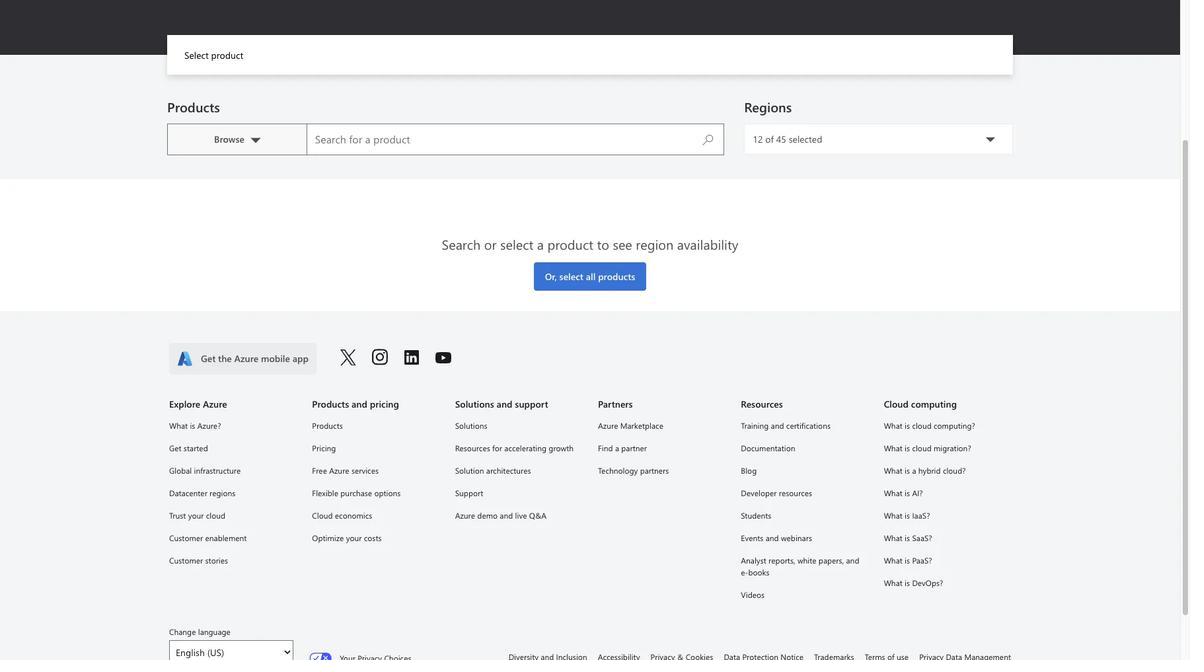 Task type: describe. For each thing, give the bounding box(es) containing it.
azure marketplace
[[598, 421, 664, 431]]

azure demo and live q&a
[[455, 510, 547, 521]]

training and certifications
[[741, 421, 831, 431]]

architectures
[[486, 466, 531, 476]]

is for what is ai?
[[905, 488, 910, 499]]

events and webinars link
[[741, 531, 868, 546]]

flexible purchase options
[[312, 488, 401, 499]]

e-
[[741, 567, 749, 578]]

services
[[352, 466, 379, 476]]

stories
[[205, 555, 228, 566]]

mobile
[[261, 352, 290, 365]]

what for what is saas?
[[884, 533, 903, 544]]

solution architectures link
[[455, 464, 582, 478]]

what is ai? link
[[884, 486, 1011, 501]]

what is devops? link
[[884, 576, 1011, 590]]

products link
[[312, 419, 439, 433]]

what is azure?
[[169, 421, 221, 431]]

or
[[484, 235, 497, 253]]

browse button
[[167, 124, 307, 155]]

global infrastructure
[[169, 466, 241, 476]]

books
[[749, 567, 770, 578]]

cloud economics link
[[312, 508, 439, 523]]

training and certifications link
[[741, 419, 868, 433]]

free azure services
[[312, 466, 379, 476]]

computing?
[[934, 421, 976, 431]]

saas?
[[913, 533, 933, 544]]

free azure services link
[[312, 464, 439, 478]]

what for what is cloud migration?
[[884, 443, 903, 454]]

azure right the
[[234, 352, 259, 365]]

what is saas?
[[884, 533, 933, 544]]

live
[[515, 510, 527, 521]]

azure inside products and pricing element
[[329, 466, 349, 476]]

change language
[[169, 627, 231, 637]]

what for what is ai?
[[884, 488, 903, 499]]

follow microsoft azure on twitter image
[[340, 350, 356, 366]]

events and webinars
[[741, 533, 812, 544]]

solutions for solutions and support
[[455, 398, 494, 411]]

purchase
[[341, 488, 372, 499]]

resources for accelerating growth link
[[455, 441, 582, 456]]

0 horizontal spatial product
[[211, 49, 243, 61]]

select product
[[184, 49, 243, 61]]

what for what is azure?
[[169, 421, 188, 431]]

flexible purchase options link
[[312, 486, 439, 501]]

explore
[[169, 398, 200, 411]]

support
[[515, 398, 548, 411]]

resources element
[[741, 419, 868, 602]]

get the azure mobile app
[[201, 352, 309, 365]]

technology
[[598, 466, 638, 476]]

cloud economics
[[312, 510, 372, 521]]

0 vertical spatial products
[[167, 98, 220, 116]]

and inside analyst reports, white papers, and e-books
[[847, 555, 860, 566]]

accelerating
[[505, 443, 547, 454]]

1 horizontal spatial a
[[615, 443, 619, 454]]

is for what is azure?
[[190, 421, 195, 431]]

see
[[613, 235, 633, 253]]

customer enablement
[[169, 533, 247, 544]]

datacenter regions link
[[169, 486, 296, 501]]

partners
[[640, 466, 669, 476]]

customer for customer stories
[[169, 555, 203, 566]]

azure inside partners element
[[598, 421, 618, 431]]

products for products and pricing
[[312, 398, 349, 411]]

devops?
[[913, 578, 944, 588]]

what is azure? link
[[169, 419, 296, 433]]

or, select all products
[[545, 270, 636, 283]]

selected
[[789, 133, 823, 145]]

what for what is iaas?
[[884, 510, 903, 521]]

what is cloud computing? link
[[884, 419, 1011, 433]]

products for "products" link
[[312, 421, 343, 431]]

your for trust
[[188, 510, 204, 521]]

what for what is a hybrid cloud?
[[884, 466, 903, 476]]

is for what is devops?
[[905, 578, 910, 588]]

analyst reports, white papers, and e-books link
[[741, 553, 868, 580]]

and for training
[[771, 421, 784, 431]]

california consumer privacy act (ccpa) opt-out icon image
[[309, 653, 332, 660]]

solution architectures
[[455, 466, 531, 476]]

for
[[493, 443, 502, 454]]

cloud for computing?
[[913, 421, 932, 431]]

computing
[[912, 398, 957, 411]]

pricing
[[312, 443, 336, 454]]

the
[[218, 352, 232, 365]]

customer stories
[[169, 555, 228, 566]]

what is devops?
[[884, 578, 944, 588]]

solutions link
[[455, 419, 582, 433]]

videos
[[741, 590, 765, 600]]

trust your cloud link
[[169, 508, 296, 523]]

and for events
[[766, 533, 779, 544]]

what for what is cloud computing?
[[884, 421, 903, 431]]

is for what is a hybrid cloud?
[[905, 466, 910, 476]]

is for what is iaas?
[[905, 510, 910, 521]]

change
[[169, 627, 196, 637]]

get the azure mobile app link
[[169, 343, 317, 375]]

cloud inside trust your cloud link
[[206, 510, 225, 521]]

what is cloud computing?
[[884, 421, 976, 431]]

datacenter regions
[[169, 488, 236, 499]]

solutions for solutions
[[455, 421, 488, 431]]

is for what is cloud computing?
[[905, 421, 910, 431]]

or,
[[545, 270, 557, 283]]

what is iaas? link
[[884, 508, 1011, 523]]

azure up azure?
[[203, 398, 227, 411]]

explore azure
[[169, 398, 227, 411]]

cloud computing element
[[884, 419, 1011, 590]]

search or select a product to see region availability
[[442, 235, 739, 253]]

0 horizontal spatial a
[[537, 235, 544, 253]]

analyst reports, white papers, and e-books
[[741, 555, 860, 578]]

or, select all products button
[[534, 262, 647, 291]]



Task type: locate. For each thing, give the bounding box(es) containing it.
what left ai?
[[884, 488, 903, 499]]

regions
[[210, 488, 236, 499]]

resources for resources for accelerating growth
[[455, 443, 490, 454]]

azure demo and live q&a link
[[455, 508, 582, 523]]

what is a hybrid cloud?
[[884, 466, 966, 476]]

hybrid
[[919, 466, 941, 476]]

1 horizontal spatial select
[[560, 270, 584, 283]]

reports,
[[769, 555, 796, 566]]

product right select
[[211, 49, 243, 61]]

resources for accelerating growth
[[455, 443, 574, 454]]

your
[[188, 510, 204, 521], [346, 533, 362, 544]]

1 vertical spatial select
[[560, 270, 584, 283]]

cloud computing
[[884, 398, 957, 411]]

a right find
[[615, 443, 619, 454]]

1 vertical spatial products
[[312, 398, 349, 411]]

azure inside solutions and support 'element'
[[455, 510, 475, 521]]

is down "cloud computing"
[[905, 421, 910, 431]]

white
[[798, 555, 817, 566]]

your for optimize
[[346, 533, 362, 544]]

1 customer from the top
[[169, 533, 203, 544]]

1 vertical spatial customer
[[169, 555, 203, 566]]

cloud for cloud economics
[[312, 510, 333, 521]]

resources
[[741, 398, 783, 411], [455, 443, 490, 454]]

enablement
[[205, 533, 247, 544]]

cloud down flexible
[[312, 510, 333, 521]]

follow microsoft azure on linkedin image
[[404, 350, 420, 366]]

is for what is saas?
[[905, 533, 910, 544]]

is for what is cloud migration?
[[905, 443, 910, 454]]

2 vertical spatial products
[[312, 421, 343, 431]]

economics
[[335, 510, 372, 521]]

what for what is paas?
[[884, 555, 903, 566]]

and inside "link"
[[771, 421, 784, 431]]

partner
[[622, 443, 647, 454]]

select
[[500, 235, 534, 253], [560, 270, 584, 283]]

1 horizontal spatial get
[[201, 352, 216, 365]]

trust
[[169, 510, 186, 521]]

azure up find
[[598, 421, 618, 431]]

is left iaas?
[[905, 510, 910, 521]]

resources inside solutions and support 'element'
[[455, 443, 490, 454]]

resources for resources
[[741, 398, 783, 411]]

developer resources link
[[741, 486, 868, 501]]

started
[[184, 443, 208, 454]]

select right or at top
[[500, 235, 534, 253]]

is left devops?
[[905, 578, 910, 588]]

and left live
[[500, 510, 513, 521]]

what is paas?
[[884, 555, 933, 566]]

and for products
[[352, 398, 368, 411]]

0 vertical spatial resources
[[741, 398, 783, 411]]

2 customer from the top
[[169, 555, 203, 566]]

0 vertical spatial product
[[211, 49, 243, 61]]

what up what is ai?
[[884, 466, 903, 476]]

datacenter
[[169, 488, 207, 499]]

is left paas?
[[905, 555, 910, 566]]

what down "cloud computing"
[[884, 421, 903, 431]]

what is cloud migration?
[[884, 443, 972, 454]]

select left all
[[560, 270, 584, 283]]

developer resources
[[741, 488, 813, 499]]

0 vertical spatial select
[[500, 235, 534, 253]]

1 solutions from the top
[[455, 398, 494, 411]]

0 horizontal spatial cloud
[[312, 510, 333, 521]]

cloud down "cloud computing"
[[913, 421, 932, 431]]

customer down the trust
[[169, 533, 203, 544]]

cloud
[[884, 398, 909, 411], [312, 510, 333, 521]]

is inside explore azure 'element'
[[190, 421, 195, 431]]

products and pricing element
[[312, 419, 439, 546]]

what down what is iaas?
[[884, 533, 903, 544]]

get inside explore azure 'element'
[[169, 443, 182, 454]]

solutions and support element
[[455, 419, 582, 523]]

documentation
[[741, 443, 796, 454]]

select product link
[[175, 35, 253, 75]]

cloud?
[[943, 466, 966, 476]]

infrastructure
[[194, 466, 241, 476]]

azure left demo
[[455, 510, 475, 521]]

1 horizontal spatial resources
[[741, 398, 783, 411]]

developer
[[741, 488, 777, 499]]

and right 'papers,'
[[847, 555, 860, 566]]

solution
[[455, 466, 484, 476]]

products and pricing
[[312, 398, 399, 411]]

products
[[598, 270, 636, 283]]

cloud left computing
[[884, 398, 909, 411]]

demo
[[478, 510, 498, 521]]

get for get the azure mobile app
[[201, 352, 216, 365]]

0 horizontal spatial resources
[[455, 443, 490, 454]]

your left the 'costs'
[[346, 533, 362, 544]]

your inside products and pricing element
[[346, 533, 362, 544]]

of
[[766, 133, 774, 145]]

what inside explore azure 'element'
[[169, 421, 188, 431]]

cloud up what is a hybrid cloud? in the bottom of the page
[[913, 443, 932, 454]]

what up what is a hybrid cloud? in the bottom of the page
[[884, 443, 903, 454]]

optimize your costs link
[[312, 531, 439, 546]]

get started
[[169, 443, 208, 454]]

12
[[753, 133, 763, 145]]

find
[[598, 443, 613, 454]]

pricing
[[370, 398, 399, 411]]

1 vertical spatial cloud
[[913, 443, 932, 454]]

pricing link
[[312, 441, 439, 456]]

a inside cloud computing element
[[913, 466, 917, 476]]

is left ai?
[[905, 488, 910, 499]]

1 vertical spatial a
[[615, 443, 619, 454]]

get
[[201, 352, 216, 365], [169, 443, 182, 454]]

0 vertical spatial get
[[201, 352, 216, 365]]

get left the
[[201, 352, 216, 365]]

growth
[[549, 443, 574, 454]]

webinars
[[781, 533, 812, 544]]

cloud for cloud computing
[[884, 398, 909, 411]]

select inside button
[[560, 270, 584, 283]]

customer left stories
[[169, 555, 203, 566]]

cloud inside products and pricing element
[[312, 510, 333, 521]]

what is saas? link
[[884, 531, 1011, 546]]

cloud for migration?
[[913, 443, 932, 454]]

what is iaas?
[[884, 510, 931, 521]]

blog
[[741, 466, 757, 476]]

1 horizontal spatial cloud
[[884, 398, 909, 411]]

azure right free
[[329, 466, 349, 476]]

global
[[169, 466, 192, 476]]

product left to
[[548, 235, 594, 253]]

region
[[636, 235, 674, 253]]

browse
[[214, 133, 245, 146]]

and left pricing
[[352, 398, 368, 411]]

find a partner link
[[598, 441, 725, 456]]

1 vertical spatial get
[[169, 443, 182, 454]]

training
[[741, 421, 769, 431]]

0 vertical spatial a
[[537, 235, 544, 253]]

45
[[777, 133, 787, 145]]

a left hybrid
[[913, 466, 917, 476]]

students
[[741, 510, 772, 521]]

is up what is a hybrid cloud? in the bottom of the page
[[905, 443, 910, 454]]

is left saas?
[[905, 533, 910, 544]]

0 horizontal spatial your
[[188, 510, 204, 521]]

get for get started
[[169, 443, 182, 454]]

what down explore
[[169, 421, 188, 431]]

and right events
[[766, 533, 779, 544]]

0 vertical spatial solutions
[[455, 398, 494, 411]]

migration?
[[934, 443, 972, 454]]

solutions inside solutions link
[[455, 421, 488, 431]]

1 horizontal spatial your
[[346, 533, 362, 544]]

what down what is paas?
[[884, 578, 903, 588]]

2 vertical spatial cloud
[[206, 510, 225, 521]]

a right or at top
[[537, 235, 544, 253]]

1 vertical spatial cloud
[[312, 510, 333, 521]]

free
[[312, 466, 327, 476]]

costs
[[364, 533, 382, 544]]

students link
[[741, 508, 868, 523]]

0 horizontal spatial select
[[500, 235, 534, 253]]

your right the trust
[[188, 510, 204, 521]]

regions
[[745, 98, 792, 116]]

paas?
[[913, 555, 933, 566]]

flexible
[[312, 488, 339, 499]]

is left hybrid
[[905, 466, 910, 476]]

cloud inside what is cloud migration? link
[[913, 443, 932, 454]]

1 vertical spatial resources
[[455, 443, 490, 454]]

get left started
[[169, 443, 182, 454]]

app
[[293, 352, 309, 365]]

Search for a product text field
[[307, 124, 724, 155]]

0 vertical spatial your
[[188, 510, 204, 521]]

solutions down 'solutions and support'
[[455, 421, 488, 431]]

what is cloud migration? link
[[884, 441, 1011, 456]]

1 vertical spatial product
[[548, 235, 594, 253]]

cloud down regions
[[206, 510, 225, 521]]

resources up 'training'
[[741, 398, 783, 411]]

1 vertical spatial solutions
[[455, 421, 488, 431]]

and inside 'element'
[[500, 510, 513, 521]]

what down what is ai?
[[884, 510, 903, 521]]

customer stories link
[[169, 553, 296, 568]]

a
[[537, 235, 544, 253], [615, 443, 619, 454], [913, 466, 917, 476]]

optimize your costs
[[312, 533, 382, 544]]

and right 'training'
[[771, 421, 784, 431]]

marketplace
[[621, 421, 664, 431]]

solutions up solutions link
[[455, 398, 494, 411]]

1 vertical spatial your
[[346, 533, 362, 544]]

cloud inside what is cloud computing? link
[[913, 421, 932, 431]]

what down what is saas?
[[884, 555, 903, 566]]

0 vertical spatial cloud
[[884, 398, 909, 411]]

explore azure element
[[169, 419, 296, 568]]

what is a hybrid cloud? link
[[884, 464, 1011, 478]]

1 horizontal spatial product
[[548, 235, 594, 253]]

0 horizontal spatial get
[[169, 443, 182, 454]]

and for solutions
[[497, 398, 513, 411]]

2 horizontal spatial a
[[913, 466, 917, 476]]

azure?
[[197, 421, 221, 431]]

0 vertical spatial customer
[[169, 533, 203, 544]]

technology partners
[[598, 466, 669, 476]]

2 solutions from the top
[[455, 421, 488, 431]]

events
[[741, 533, 764, 544]]

customer for customer enablement
[[169, 533, 203, 544]]

resources up 'solution'
[[455, 443, 490, 454]]

your inside explore azure 'element'
[[188, 510, 204, 521]]

size2 image
[[177, 351, 193, 367]]

blog link
[[741, 464, 868, 478]]

and up solutions link
[[497, 398, 513, 411]]

what for what is devops?
[[884, 578, 903, 588]]

is left azure?
[[190, 421, 195, 431]]

0 vertical spatial cloud
[[913, 421, 932, 431]]

trust your cloud
[[169, 510, 225, 521]]

documentation link
[[741, 441, 868, 456]]

and
[[352, 398, 368, 411], [497, 398, 513, 411], [771, 421, 784, 431], [500, 510, 513, 521], [766, 533, 779, 544], [847, 555, 860, 566]]

partners element
[[598, 419, 725, 478]]

what is ai?
[[884, 488, 923, 499]]

support link
[[455, 486, 582, 501]]

is for what is paas?
[[905, 555, 910, 566]]

2 vertical spatial a
[[913, 466, 917, 476]]



Task type: vqa. For each thing, say whether or not it's contained in the screenshot.
Blog
yes



